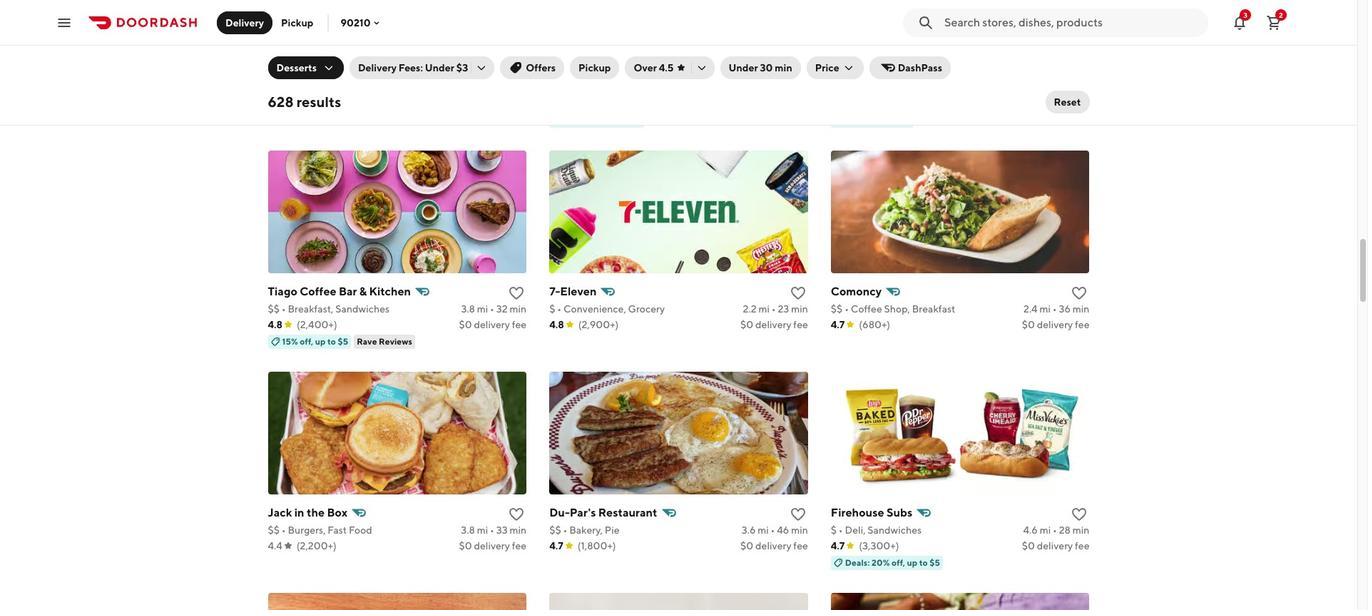 Task type: vqa. For each thing, say whether or not it's contained in the screenshot.
Rave
yes



Task type: describe. For each thing, give the bounding box(es) containing it.
4.5 inside button
[[659, 62, 674, 74]]

dashpass button
[[870, 56, 951, 79]]

bakery,
[[570, 524, 603, 536]]

$6
[[901, 115, 912, 125]]

dashpass
[[898, 62, 943, 74]]

up for $5
[[315, 336, 326, 347]]

wendy's
[[268, 63, 314, 77]]

in
[[295, 506, 304, 519]]

1 vertical spatial bar
[[339, 284, 357, 298]]

4.5 mi • 29 min $​0 delivery fee
[[1022, 82, 1090, 109]]

du-par's restaurant
[[550, 506, 658, 519]]

price
[[816, 62, 840, 74]]

$$ for bar
[[268, 303, 280, 314]]

4.7 for du-par's restaurant
[[550, 540, 564, 551]]

rave reviews
[[357, 336, 413, 347]]

fee for tiago coffee bar & kitchen
[[512, 319, 527, 330]]

firehouse subs
[[831, 506, 913, 519]]

convenience,
[[564, 303, 626, 314]]

click to add this store to your saved list image for tiago coffee bar & kitchen
[[508, 284, 525, 302]]

mi for tiago coffee bar & kitchen
[[477, 303, 488, 314]]

delivery for comoncy
[[1037, 319, 1073, 330]]

fast
[[328, 524, 347, 536]]

off, for 15% off, up to $5
[[300, 336, 313, 347]]

1 horizontal spatial pickup button
[[570, 56, 620, 79]]

(1,800+)
[[578, 540, 616, 551]]

up for $6
[[878, 115, 889, 125]]

4.5 inside 4.5 mi • 29 min $​0 delivery fee
[[1023, 82, 1038, 93]]

fee for firehouse subs
[[1075, 540, 1090, 551]]

$​0 for du-par's restaurant
[[741, 540, 754, 551]]

4.4 for (2,200+)
[[268, 540, 282, 551]]

reset
[[1054, 96, 1082, 108]]

spend
[[564, 115, 590, 125]]

$$ • burgers, salads
[[268, 82, 357, 93]]

to for $5
[[328, 336, 336, 347]]

restaurant
[[599, 506, 658, 519]]

burgers, for salads
[[288, 82, 326, 93]]

mi inside 4.5 mi • 29 min $​0 delivery fee
[[1040, 82, 1051, 93]]

$ • convenience, grocery
[[550, 303, 665, 314]]

$​0 for 7-eleven
[[741, 319, 754, 330]]

90210
[[341, 17, 371, 28]]

3.8 for jack in the box
[[461, 524, 475, 536]]

reviews
[[379, 336, 413, 347]]

desserts button
[[268, 56, 344, 79]]

comoncy
[[831, 284, 882, 298]]

4.7 for comoncy
[[831, 319, 845, 330]]

• left 46
[[771, 524, 775, 536]]

3.8 mi • 33 min
[[461, 524, 527, 536]]

over 4.5
[[634, 62, 674, 74]]

$25,
[[592, 115, 610, 125]]

$$ • bakery, pie
[[550, 524, 620, 536]]

delivery for jack in the box
[[474, 540, 510, 551]]

delivery for du-par's restaurant
[[756, 540, 792, 551]]

offers button
[[500, 56, 565, 79]]

delivery button
[[217, 11, 273, 34]]

save
[[611, 115, 629, 125]]

click to add this store to your saved list image for du-par's restaurant
[[790, 506, 807, 523]]

7-eleven
[[550, 284, 597, 298]]

over 4.5 button
[[625, 56, 715, 79]]

• left 32
[[490, 303, 495, 314]]

deals:
[[846, 557, 870, 568]]

3.6
[[742, 524, 756, 536]]

sandwiches for coffee
[[336, 303, 390, 314]]

$​0 for comoncy
[[1022, 319, 1035, 330]]

$ for 7-
[[550, 303, 556, 314]]

delivery for delivery
[[226, 17, 264, 28]]

3.8 for tiago coffee bar & kitchen
[[461, 303, 475, 314]]

sandwiches for subs
[[868, 524, 922, 536]]

$​0 delivery fee for firehouse subs
[[1022, 540, 1090, 551]]

$$ • burgers, fast food
[[268, 524, 372, 536]]

breakfast,
[[288, 303, 334, 314]]

grocery
[[628, 303, 665, 314]]

$$ • breakfast, sandwiches
[[268, 303, 390, 314]]

subs
[[887, 506, 913, 519]]

off, for 15% off, up to $6
[[863, 115, 877, 125]]

• left 23
[[772, 303, 776, 314]]

donuts
[[884, 63, 922, 77]]

4.6 mi • 28 min
[[1024, 524, 1090, 536]]

2
[[1280, 10, 1284, 19]]

• down comoncy
[[845, 303, 849, 314]]

$$ • coffee shop, breakfast
[[831, 303, 956, 314]]

• down the du-
[[563, 524, 568, 536]]

0 vertical spatial $5
[[631, 115, 642, 125]]

kitchen
[[369, 284, 411, 298]]

2 horizontal spatial to
[[920, 557, 928, 568]]

$​0 for firehouse subs
[[1022, 540, 1035, 551]]

0 horizontal spatial pickup button
[[273, 11, 322, 34]]

burgers, for fast
[[288, 524, 326, 536]]

spend $25, save $5
[[564, 115, 642, 125]]

0 vertical spatial coffee
[[300, 284, 337, 298]]

7-
[[550, 284, 560, 298]]

the
[[307, 506, 325, 519]]

mi for du-par's restaurant
[[758, 524, 769, 536]]

delivery for firehouse subs
[[1037, 540, 1073, 551]]

20%
[[872, 557, 890, 568]]

0 horizontal spatial $5
[[338, 336, 348, 347]]

3.8 mi • 32 min
[[461, 303, 527, 314]]

2 yum from the left
[[857, 63, 881, 77]]

15% off, up to $5
[[282, 336, 348, 347]]

3.6 mi • 46 min
[[742, 524, 808, 536]]

delivery fees: under $3
[[358, 62, 468, 74]]

offers
[[526, 62, 556, 74]]

fees:
[[399, 62, 423, 74]]

2.4
[[1024, 303, 1038, 314]]

results
[[297, 93, 341, 110]]

(2,900+)
[[579, 319, 619, 330]]

$​0 inside 4.5 mi • 29 min $​0 delivery fee
[[1022, 98, 1035, 109]]

• inside 4.5 mi • 29 min $​0 delivery fee
[[1053, 82, 1057, 93]]

$​0 for jack in the box
[[459, 540, 472, 551]]

delivery for delivery fees: under $3
[[358, 62, 397, 74]]

$​0 for tiago coffee bar & kitchen
[[459, 319, 472, 330]]

(4,500+)
[[297, 98, 338, 109]]

eleven
[[560, 284, 597, 298]]

pie
[[605, 524, 620, 536]]

$$ for the
[[268, 524, 280, 536]]

(2,200+)
[[297, 540, 337, 551]]

fee for comoncy
[[1075, 319, 1090, 330]]

deals: 20% off, up to $5
[[846, 557, 941, 568]]

15% off, up to $6
[[846, 115, 912, 125]]

2.2
[[743, 303, 757, 314]]

rave
[[357, 336, 377, 347]]

(3,300+)
[[859, 540, 899, 551]]

under 30 min
[[729, 62, 793, 74]]

click to add this store to your saved list image for wendy's
[[508, 63, 525, 80]]

2.4 mi • 36 min
[[1024, 303, 1090, 314]]

mi for 7-eleven
[[759, 303, 770, 314]]

under 30 min button
[[720, 56, 801, 79]]

$​0 delivery fee for jack in the box
[[459, 540, 527, 551]]

• left 28
[[1053, 524, 1058, 536]]

notification bell image
[[1232, 14, 1249, 31]]



Task type: locate. For each thing, give the bounding box(es) containing it.
min right 23
[[792, 303, 808, 314]]

0 horizontal spatial yum
[[831, 63, 855, 77]]

to right 20%
[[920, 557, 928, 568]]

breakfast
[[913, 303, 956, 314]]

delivery
[[1037, 98, 1073, 109], [474, 319, 510, 330], [756, 319, 792, 330], [1037, 319, 1073, 330], [474, 540, 510, 551], [756, 540, 792, 551], [1037, 540, 1073, 551]]

0 vertical spatial delivery
[[226, 17, 264, 28]]

box
[[327, 506, 348, 519]]

628
[[268, 93, 294, 110]]

delivery down 3.8 mi • 32 min
[[474, 319, 510, 330]]

1 vertical spatial delivery
[[358, 62, 397, 74]]

$ for firehouse
[[831, 524, 837, 536]]

0 horizontal spatial 4.5
[[659, 62, 674, 74]]

4.5 left 29
[[1023, 82, 1038, 93]]

2 3.8 from the top
[[461, 524, 475, 536]]

click to add this store to your saved list image left price
[[790, 63, 807, 80]]

fee for du-par's restaurant
[[794, 540, 808, 551]]

mi right 2.4
[[1040, 303, 1051, 314]]

coffee up breakfast,
[[300, 284, 337, 298]]

$$ down the du-
[[550, 524, 561, 536]]

$$ up 628
[[268, 82, 280, 93]]

$​0 down 3.6
[[741, 540, 754, 551]]

1 horizontal spatial bar
[[575, 63, 593, 77]]

0 vertical spatial off,
[[863, 115, 877, 125]]

du-
[[550, 506, 570, 519]]

0 horizontal spatial delivery
[[226, 17, 264, 28]]

2 4.4 from the top
[[268, 540, 282, 551]]

1 4.8 from the left
[[268, 319, 283, 330]]

pickup button up desserts
[[273, 11, 322, 34]]

delivery down 2.4 mi • 36 min
[[1037, 319, 1073, 330]]

$​0 delivery fee down 3.8 mi • 33 min
[[459, 540, 527, 551]]

0 horizontal spatial bar
[[339, 284, 357, 298]]

15% left $6
[[846, 115, 861, 125]]

$$ down comoncy
[[831, 303, 843, 314]]

1 horizontal spatial yum
[[857, 63, 881, 77]]

1 vertical spatial to
[[328, 336, 336, 347]]

29
[[1059, 82, 1071, 93]]

1 under from the left
[[425, 62, 455, 74]]

1 vertical spatial up
[[315, 336, 326, 347]]

0 horizontal spatial to
[[328, 336, 336, 347]]

23
[[778, 303, 790, 314]]

2 under from the left
[[729, 62, 758, 74]]

milk
[[550, 63, 573, 77]]

4.7 down 'firehouse' at the right of the page
[[831, 540, 845, 551]]

mi for jack in the box
[[477, 524, 488, 536]]

$$ down tiago
[[268, 303, 280, 314]]

burgers, down jack in the box
[[288, 524, 326, 536]]

over
[[634, 62, 657, 74]]

4.8 for tiago
[[268, 319, 283, 330]]

click to add this store to your saved list image for milk bar
[[790, 63, 807, 80]]

4.5
[[659, 62, 674, 74], [1023, 82, 1038, 93]]

yum
[[831, 63, 855, 77], [857, 63, 881, 77]]

to for $6
[[891, 115, 899, 125]]

•
[[282, 82, 286, 93], [1053, 82, 1057, 93], [282, 303, 286, 314], [490, 303, 495, 314], [557, 303, 562, 314], [772, 303, 776, 314], [845, 303, 849, 314], [1053, 303, 1057, 314], [282, 524, 286, 536], [490, 524, 495, 536], [563, 524, 568, 536], [771, 524, 775, 536], [839, 524, 843, 536], [1053, 524, 1058, 536]]

0 horizontal spatial coffee
[[300, 284, 337, 298]]

4.7 left '(680+)'
[[831, 319, 845, 330]]

$​0 delivery fee down 2.2 mi • 23 min
[[741, 319, 808, 330]]

click to add this store to your saved list image
[[790, 63, 807, 80], [790, 284, 807, 302], [1071, 284, 1089, 302], [1071, 506, 1089, 523]]

min for tiago coffee bar & kitchen
[[510, 303, 527, 314]]

3.8 left 33
[[461, 524, 475, 536]]

bar
[[575, 63, 593, 77], [339, 284, 357, 298]]

pickup for pickup "button" to the right
[[579, 62, 611, 74]]

2 vertical spatial $5
[[930, 557, 941, 568]]

food
[[349, 524, 372, 536]]

$​0 delivery fee down 3.6 mi • 46 min
[[741, 540, 808, 551]]

1 burgers, from the top
[[288, 82, 326, 93]]

deli,
[[845, 524, 866, 536]]

pickup up desserts
[[281, 17, 314, 28]]

0 vertical spatial burgers,
[[288, 82, 326, 93]]

4.8 down tiago
[[268, 319, 283, 330]]

$3
[[457, 62, 468, 74]]

$​0 delivery fee for comoncy
[[1022, 319, 1090, 330]]

click to add this store to your saved list image for 7-eleven
[[790, 284, 807, 302]]

1 horizontal spatial $5
[[631, 115, 642, 125]]

1 vertical spatial off,
[[300, 336, 313, 347]]

0 vertical spatial 15%
[[846, 115, 861, 125]]

1 horizontal spatial 15%
[[846, 115, 861, 125]]

$​0 delivery fee for du-par's restaurant
[[741, 540, 808, 551]]

3.8 left 32
[[461, 303, 475, 314]]

off,
[[863, 115, 877, 125], [300, 336, 313, 347], [892, 557, 906, 568]]

1 vertical spatial pickup button
[[570, 56, 620, 79]]

min right 33
[[510, 524, 527, 536]]

• left 33
[[490, 524, 495, 536]]

$ • deli, sandwiches
[[831, 524, 922, 536]]

1 vertical spatial coffee
[[851, 303, 883, 314]]

4.5 right over
[[659, 62, 674, 74]]

$​0 delivery fee down 2.4 mi • 36 min
[[1022, 319, 1090, 330]]

fee
[[1075, 98, 1090, 109], [512, 319, 527, 330], [794, 319, 808, 330], [1075, 319, 1090, 330], [512, 540, 527, 551], [794, 540, 808, 551], [1075, 540, 1090, 551]]

4.8 down 7-
[[550, 319, 564, 330]]

min right 30
[[775, 62, 793, 74]]

sandwiches down &
[[336, 303, 390, 314]]

Store search: begin typing to search for stores available on DoorDash text field
[[945, 15, 1200, 30]]

• up 628
[[282, 82, 286, 93]]

3 items, open order cart image
[[1266, 14, 1283, 31]]

click to add this store to your saved list image left offers
[[508, 63, 525, 80]]

click to add this store to your saved list image for firehouse subs
[[1071, 506, 1089, 523]]

2 horizontal spatial off,
[[892, 557, 906, 568]]

(680+)
[[859, 319, 891, 330]]

shop,
[[885, 303, 911, 314]]

min for du-par's restaurant
[[792, 524, 808, 536]]

$
[[550, 303, 556, 314], [831, 524, 837, 536]]

1 horizontal spatial 4.8
[[550, 319, 564, 330]]

fee inside 4.5 mi • 29 min $​0 delivery fee
[[1075, 98, 1090, 109]]

delivery for tiago coffee bar & kitchen
[[474, 319, 510, 330]]

click to add this store to your saved list image for comoncy
[[1071, 284, 1089, 302]]

off, left $6
[[863, 115, 877, 125]]

15% down (2,400+)
[[282, 336, 298, 347]]

4.4 for (4,500+)
[[268, 98, 282, 109]]

min for 7-eleven
[[792, 303, 808, 314]]

mi right 3.6
[[758, 524, 769, 536]]

price button
[[807, 56, 864, 79]]

1 yum from the left
[[831, 63, 855, 77]]

min right 36
[[1073, 303, 1090, 314]]

90210 button
[[341, 17, 382, 28]]

&
[[360, 284, 367, 298]]

2.2 mi • 23 min
[[743, 303, 808, 314]]

36
[[1059, 303, 1071, 314]]

1 horizontal spatial 4.5
[[1023, 82, 1038, 93]]

1 vertical spatial burgers,
[[288, 524, 326, 536]]

0 horizontal spatial 4.8
[[268, 319, 283, 330]]

2 horizontal spatial up
[[907, 557, 918, 568]]

15% for 15% off, up to $5
[[282, 336, 298, 347]]

$​0 delivery fee for tiago coffee bar & kitchen
[[459, 319, 527, 330]]

fee for 7-eleven
[[794, 319, 808, 330]]

0 vertical spatial 4.5
[[659, 62, 674, 74]]

30
[[760, 62, 773, 74]]

up down (2,400+)
[[315, 336, 326, 347]]

1 vertical spatial 4.5
[[1023, 82, 1038, 93]]

click to add this store to your saved list image up 2.2 mi • 23 min
[[790, 284, 807, 302]]

bar right milk
[[575, 63, 593, 77]]

click to add this store to your saved list image for jack in the box
[[508, 506, 525, 523]]

click to add this store to your saved list image up 4.6 mi • 28 min
[[1071, 506, 1089, 523]]

delivery inside 4.5 mi • 29 min $​0 delivery fee
[[1037, 98, 1073, 109]]

1 horizontal spatial sandwiches
[[868, 524, 922, 536]]

min for jack in the box
[[510, 524, 527, 536]]

mi left 29
[[1040, 82, 1051, 93]]

mi
[[1040, 82, 1051, 93], [477, 303, 488, 314], [759, 303, 770, 314], [1040, 303, 1051, 314], [477, 524, 488, 536], [758, 524, 769, 536], [1040, 524, 1051, 536]]

1 vertical spatial $
[[831, 524, 837, 536]]

2 burgers, from the top
[[288, 524, 326, 536]]

0 vertical spatial to
[[891, 115, 899, 125]]

1 horizontal spatial up
[[878, 115, 889, 125]]

$​0 delivery fee down 4.6 mi • 28 min
[[1022, 540, 1090, 551]]

4.4
[[268, 98, 282, 109], [268, 540, 282, 551]]

under left $3
[[425, 62, 455, 74]]

• left the deli,
[[839, 524, 843, 536]]

0 vertical spatial bar
[[575, 63, 593, 77]]

firehouse
[[831, 506, 885, 519]]

delivery down 2.2 mi • 23 min
[[756, 319, 792, 330]]

under inside "button"
[[729, 62, 758, 74]]

32
[[497, 303, 508, 314]]

1 vertical spatial sandwiches
[[868, 524, 922, 536]]

3.8
[[461, 303, 475, 314], [461, 524, 475, 536]]

1 horizontal spatial off,
[[863, 115, 877, 125]]

$​0 down 3.8 mi • 33 min
[[459, 540, 472, 551]]

jack in the box
[[268, 506, 348, 519]]

up left $6
[[878, 115, 889, 125]]

click to add this store to your saved list image up 3.6 mi • 46 min
[[790, 506, 807, 523]]

1 horizontal spatial delivery
[[358, 62, 397, 74]]

1 vertical spatial 3.8
[[461, 524, 475, 536]]

delivery
[[226, 17, 264, 28], [358, 62, 397, 74]]

reset button
[[1046, 91, 1090, 113]]

click to add this store to your saved list image up 3.8 mi • 32 min
[[508, 284, 525, 302]]

tiago
[[268, 284, 298, 298]]

min right 29
[[1073, 82, 1090, 93]]

mi for comoncy
[[1040, 303, 1051, 314]]

1 3.8 from the top
[[461, 303, 475, 314]]

min for firehouse subs
[[1073, 524, 1090, 536]]

2 4.8 from the left
[[550, 319, 564, 330]]

$$ for restaurant
[[550, 524, 561, 536]]

pickup button
[[273, 11, 322, 34], [570, 56, 620, 79]]

burgers, up 628 results
[[288, 82, 326, 93]]

mi for firehouse subs
[[1040, 524, 1051, 536]]

coffee up '(680+)'
[[851, 303, 883, 314]]

fee for jack in the box
[[512, 540, 527, 551]]

$​0 down 4.6
[[1022, 540, 1035, 551]]

1 horizontal spatial pickup
[[579, 62, 611, 74]]

up right 20%
[[907, 557, 918, 568]]

to
[[891, 115, 899, 125], [328, 336, 336, 347], [920, 557, 928, 568]]

• left 29
[[1053, 82, 1057, 93]]

$5
[[631, 115, 642, 125], [338, 336, 348, 347], [930, 557, 941, 568]]

0 vertical spatial sandwiches
[[336, 303, 390, 314]]

• left 36
[[1053, 303, 1057, 314]]

0 vertical spatial pickup
[[281, 17, 314, 28]]

15%
[[846, 115, 861, 125], [282, 336, 298, 347]]

0 horizontal spatial $
[[550, 303, 556, 314]]

$​0 left reset 'button'
[[1022, 98, 1035, 109]]

$​0 down the 2.2
[[741, 319, 754, 330]]

0 vertical spatial pickup button
[[273, 11, 322, 34]]

4.7 for firehouse subs
[[831, 540, 845, 551]]

delivery for 7-eleven
[[756, 319, 792, 330]]

4.8 for 7-
[[550, 319, 564, 330]]

$​0 down 2.4
[[1022, 319, 1035, 330]]

1 vertical spatial $5
[[338, 336, 348, 347]]

burgers,
[[288, 82, 326, 93], [288, 524, 326, 536]]

mi right the 2.2
[[759, 303, 770, 314]]

min right 32
[[510, 303, 527, 314]]

min right 28
[[1073, 524, 1090, 536]]

salads
[[328, 82, 357, 93]]

46
[[777, 524, 790, 536]]

1 horizontal spatial $
[[831, 524, 837, 536]]

pickup right milk
[[579, 62, 611, 74]]

click to add this store to your saved list image
[[508, 63, 525, 80], [508, 284, 525, 302], [508, 506, 525, 523], [790, 506, 807, 523]]

0 vertical spatial $
[[550, 303, 556, 314]]

0 horizontal spatial under
[[425, 62, 455, 74]]

desserts
[[277, 62, 317, 74]]

delivery down 3.8 mi • 33 min
[[474, 540, 510, 551]]

mi left 32
[[477, 303, 488, 314]]

click to add this store to your saved list image up 3.8 mi • 33 min
[[508, 506, 525, 523]]

1 vertical spatial pickup
[[579, 62, 611, 74]]

• down 7-
[[557, 303, 562, 314]]

• down tiago
[[282, 303, 286, 314]]

1 vertical spatial 4.4
[[268, 540, 282, 551]]

• down jack
[[282, 524, 286, 536]]

open menu image
[[56, 14, 73, 31]]

jack
[[268, 506, 292, 519]]

tiago coffee bar & kitchen
[[268, 284, 411, 298]]

$5 right save
[[631, 115, 642, 125]]

to down (2,400+)
[[328, 336, 336, 347]]

milk bar
[[550, 63, 593, 77]]

2 vertical spatial up
[[907, 557, 918, 568]]

2 horizontal spatial $5
[[930, 557, 941, 568]]

mi left 33
[[477, 524, 488, 536]]

0 horizontal spatial sandwiches
[[336, 303, 390, 314]]

delivery inside button
[[226, 17, 264, 28]]

2 button
[[1260, 8, 1289, 37]]

1 horizontal spatial under
[[729, 62, 758, 74]]

delivery down 3.6 mi • 46 min
[[756, 540, 792, 551]]

min inside 4.5 mi • 29 min $​0 delivery fee
[[1073, 82, 1090, 93]]

to left $6
[[891, 115, 899, 125]]

pickup
[[281, 17, 314, 28], [579, 62, 611, 74]]

0 vertical spatial 3.8
[[461, 303, 475, 314]]

sandwiches down subs
[[868, 524, 922, 536]]

15% for 15% off, up to $6
[[846, 115, 861, 125]]

min inside "button"
[[775, 62, 793, 74]]

$$ down jack
[[268, 524, 280, 536]]

0 vertical spatial up
[[878, 115, 889, 125]]

pickup for leftmost pickup "button"
[[281, 17, 314, 28]]

$5 right 20%
[[930, 557, 941, 568]]

bar left &
[[339, 284, 357, 298]]

2 vertical spatial to
[[920, 557, 928, 568]]

1 4.4 from the top
[[268, 98, 282, 109]]

off, right 20%
[[892, 557, 906, 568]]

0 horizontal spatial pickup
[[281, 17, 314, 28]]

1 horizontal spatial to
[[891, 115, 899, 125]]

(2,400+)
[[297, 319, 337, 330]]

1 vertical spatial 15%
[[282, 336, 298, 347]]

$ down 7-
[[550, 303, 556, 314]]

2 vertical spatial off,
[[892, 557, 906, 568]]

min right 46
[[792, 524, 808, 536]]

628 results
[[268, 93, 341, 110]]

$5 left rave at the left of the page
[[338, 336, 348, 347]]

0 vertical spatial 4.4
[[268, 98, 282, 109]]

$​0 delivery fee
[[459, 319, 527, 330], [741, 319, 808, 330], [1022, 319, 1090, 330], [459, 540, 527, 551], [741, 540, 808, 551], [1022, 540, 1090, 551]]

delivery down 29
[[1037, 98, 1073, 109]]

4.4 down wendy's
[[268, 98, 282, 109]]

$ left the deli,
[[831, 524, 837, 536]]

coffee
[[300, 284, 337, 298], [851, 303, 883, 314]]

0 horizontal spatial 15%
[[282, 336, 298, 347]]

mi right 4.6
[[1040, 524, 1051, 536]]

4.4 down jack
[[268, 540, 282, 551]]

delivery down 4.6 mi • 28 min
[[1037, 540, 1073, 551]]

pickup button left over
[[570, 56, 620, 79]]

28
[[1060, 524, 1071, 536]]

min for comoncy
[[1073, 303, 1090, 314]]

3
[[1244, 10, 1248, 19]]

0 horizontal spatial up
[[315, 336, 326, 347]]

$​0 delivery fee for 7-eleven
[[741, 319, 808, 330]]

par's
[[570, 506, 596, 519]]

off, down (2,400+)
[[300, 336, 313, 347]]

33
[[496, 524, 508, 536]]

yum yum donuts
[[831, 63, 922, 77]]

0 horizontal spatial off,
[[300, 336, 313, 347]]

$​0 delivery fee down 3.8 mi • 32 min
[[459, 319, 527, 330]]

$​0 down 3.8 mi • 32 min
[[459, 319, 472, 330]]

1 horizontal spatial coffee
[[851, 303, 883, 314]]



